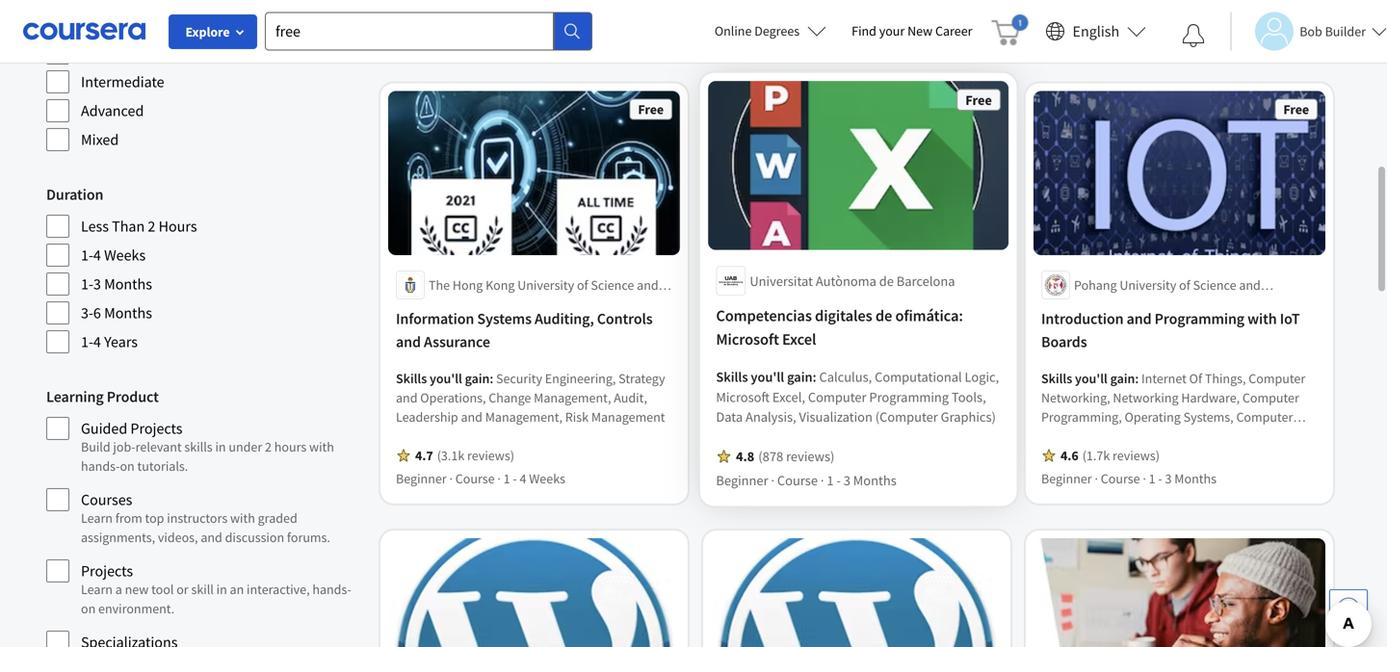 Task type: vqa. For each thing, say whether or not it's contained in the screenshot.


Task type: describe. For each thing, give the bounding box(es) containing it.
skills for assurance
[[396, 370, 427, 387]]

learning
[[46, 387, 104, 407]]

1 vertical spatial projects
[[81, 562, 133, 581]]

1-4 years
[[81, 332, 138, 352]]

from
[[115, 510, 142, 527]]

introduction and programming with iot boards
[[1042, 309, 1300, 352]]

excel,
[[773, 388, 806, 406]]

with inside introduction and programming with iot boards
[[1248, 309, 1277, 328]]

learn from top instructors with graded assignments, videos, and discussion forums.
[[81, 510, 330, 546]]

digitales
[[815, 306, 873, 326]]

english button
[[1038, 0, 1155, 63]]

learning product group
[[46, 385, 361, 648]]

hours
[[274, 438, 307, 456]]

hands- for guided projects
[[81, 458, 120, 475]]

3 left show notifications image on the top of the page
[[1165, 23, 1172, 40]]

university inside pohang university of science and technology(postech)
[[1120, 276, 1177, 294]]

build
[[81, 438, 110, 456]]

and inside information systems auditing, controls and assurance
[[396, 332, 421, 352]]

top
[[145, 510, 164, 527]]

1- for 1-3 months
[[81, 275, 93, 294]]

weeks inside duration group
[[104, 246, 146, 265]]

relevant
[[136, 438, 182, 456]]

logic,
[[965, 368, 999, 386]]

build job-relevant skills in under 2 hours with hands-on tutorials.
[[81, 438, 334, 475]]

3 inside duration group
[[93, 275, 101, 294]]

change
[[489, 389, 531, 407]]

interactive,
[[247, 581, 310, 598]]

(878
[[759, 448, 784, 465]]

skills for boards
[[1042, 370, 1073, 387]]

degrees
[[755, 22, 800, 40]]

find
[[852, 22, 877, 40]]

boards
[[1042, 332, 1087, 352]]

skills you'll gain : for assurance
[[396, 370, 496, 387]]

online
[[715, 22, 752, 40]]

competencias digitales de ofimática: microsoft excel link
[[716, 304, 1001, 351]]

internet
[[1142, 370, 1187, 387]]

4.8 (878 reviews)
[[736, 448, 835, 465]]

excel
[[782, 330, 817, 349]]

of
[[1190, 370, 1203, 387]]

technology(postech)
[[1074, 296, 1202, 313]]

and inside the hong kong university of science and technology
[[637, 276, 659, 294]]

audit,
[[614, 389, 647, 407]]

risk
[[565, 408, 589, 426]]

courses
[[81, 490, 132, 510]]

tools, inside calculus, computational logic, microsoft excel, computer programming tools, data analysis, visualization (computer graphics)
[[952, 388, 986, 406]]

new
[[125, 581, 149, 598]]

programming inside introduction and programming with iot boards
[[1155, 309, 1245, 328]]

science inside pohang university of science and technology(postech)
[[1193, 276, 1237, 294]]

with inside learn from top instructors with graded assignments, videos, and discussion forums.
[[230, 510, 255, 527]]

strategy
[[619, 370, 665, 387]]

tutorials.
[[137, 458, 188, 475]]

technology
[[429, 296, 494, 313]]

programming up computing,
[[1042, 428, 1119, 445]]

systems,
[[1184, 408, 1234, 426]]

in inside 'learn a new tool or skill in an interactive, hands- on environment.'
[[216, 581, 227, 598]]

leadership
[[396, 408, 458, 426]]

2 inside build job-relevant skills in under 2 hours with hands-on tutorials.
[[265, 438, 272, 456]]

intermediate
[[81, 72, 164, 92]]

ofimática:
[[896, 306, 963, 326]]

free for and
[[638, 101, 664, 118]]

visualization
[[799, 408, 873, 426]]

discussion
[[225, 529, 284, 546]]

cloud
[[1258, 428, 1291, 445]]

1-4 weeks
[[81, 246, 146, 265]]

find your new career link
[[842, 19, 982, 43]]

reviews) for excel
[[786, 448, 835, 465]]

programming down computing,
[[1042, 466, 1119, 484]]

graphics)
[[941, 408, 996, 426]]

software,
[[1202, 428, 1255, 445]]

networking,
[[1042, 389, 1111, 407]]

pohang
[[1074, 276, 1117, 294]]

calculus, computational logic, microsoft excel, computer programming tools, data analysis, visualization (computer graphics)
[[716, 368, 999, 426]]

universitat
[[750, 272, 813, 290]]

you'll for excel
[[751, 368, 785, 386]]

tools, inside internet of things, computer networking, networking hardware, computer programming, operating systems, computer programming tools, system software, cloud computing, python programming, system programming
[[1122, 428, 1155, 445]]

computer inside calculus, computational logic, microsoft excel, computer programming tools, data analysis, visualization (computer graphics)
[[808, 388, 867, 406]]

programming inside calculus, computational logic, microsoft excel, computer programming tools, data analysis, visualization (computer graphics)
[[870, 388, 949, 406]]

hardware,
[[1182, 389, 1240, 407]]

de for competencias digitales de ofimática: microsoft excel
[[876, 306, 893, 326]]

3-
[[81, 304, 93, 323]]

beginner inside the "level" group
[[81, 43, 139, 63]]

0 vertical spatial programming,
[[1042, 408, 1122, 426]]

(3.1k
[[437, 447, 465, 464]]

hong
[[453, 276, 483, 294]]

information systems auditing, controls and assurance link
[[396, 307, 673, 354]]

4.6 (1.7k reviews)
[[1061, 447, 1160, 464]]

the
[[429, 276, 450, 294]]

learn a new tool or skill in an interactive, hands- on environment.
[[81, 581, 352, 618]]

computational
[[875, 368, 962, 386]]

engineering,
[[545, 370, 616, 387]]

barcelona
[[897, 272, 955, 290]]

skills you'll gain : for boards
[[1042, 370, 1142, 387]]

a
[[115, 581, 122, 598]]

your
[[879, 22, 905, 40]]

competencias digitales de ofimática: microsoft excel
[[716, 306, 963, 349]]

builder
[[1325, 23, 1366, 40]]

beginner · course · 1 - 3 months for boards
[[1042, 470, 1217, 487]]

and inside introduction and programming with iot boards
[[1127, 309, 1152, 328]]

skills for excel
[[716, 368, 748, 386]]

3 down visualization
[[844, 471, 851, 489]]

you'll for assurance
[[430, 370, 462, 387]]

3-6 months
[[81, 304, 152, 323]]

than
[[112, 217, 145, 236]]

1 vertical spatial system
[[1237, 447, 1278, 464]]



Task type: locate. For each thing, give the bounding box(es) containing it.
university inside the hong kong university of science and technology
[[518, 276, 574, 294]]

introduction and programming with iot boards link
[[1042, 307, 1318, 354]]

python
[[1111, 447, 1151, 464]]

university
[[518, 276, 574, 294], [1120, 276, 1177, 294]]

0 horizontal spatial science
[[591, 276, 634, 294]]

with left iot
[[1248, 309, 1277, 328]]

1 vertical spatial 2
[[265, 438, 272, 456]]

reviews) for assurance
[[467, 447, 515, 464]]

0 vertical spatial with
[[1248, 309, 1277, 328]]

1
[[504, 23, 510, 40], [826, 23, 833, 40], [1149, 23, 1156, 40], [504, 470, 510, 487], [1149, 470, 1156, 487], [827, 471, 834, 489]]

and inside pohang university of science and technology(postech)
[[1239, 276, 1261, 294]]

on inside build job-relevant skills in under 2 hours with hands-on tutorials.
[[120, 458, 135, 475]]

skills you'll gain : for excel
[[716, 368, 819, 386]]

2 learn from the top
[[81, 581, 113, 598]]

management, down change on the bottom of page
[[485, 408, 563, 426]]

skills
[[184, 438, 213, 456]]

programming, down 'networking,'
[[1042, 408, 1122, 426]]

skills up data
[[716, 368, 748, 386]]

system down cloud
[[1237, 447, 1278, 464]]

: up networking at the bottom right of the page
[[1135, 370, 1139, 387]]

1 vertical spatial in
[[216, 581, 227, 598]]

gain up networking at the bottom right of the page
[[1111, 370, 1135, 387]]

2 science from the left
[[1193, 276, 1237, 294]]

show notifications image
[[1183, 24, 1206, 47]]

1 vertical spatial with
[[309, 438, 334, 456]]

3 up the 6
[[93, 275, 101, 294]]

computing,
[[1042, 447, 1108, 464]]

0 horizontal spatial gain
[[465, 370, 490, 387]]

3 down operating
[[1165, 470, 1172, 487]]

What do you want to learn? text field
[[265, 12, 554, 51]]

learn left a
[[81, 581, 113, 598]]

university up auditing,
[[518, 276, 574, 294]]

of up introduction and programming with iot boards link in the right of the page
[[1180, 276, 1191, 294]]

programming, down software,
[[1154, 447, 1235, 464]]

0 horizontal spatial tools,
[[952, 388, 986, 406]]

or
[[177, 581, 189, 598]]

microsoft inside competencias digitales de ofimática: microsoft excel
[[716, 330, 779, 349]]

system
[[1158, 428, 1199, 445], [1237, 447, 1278, 464]]

learn inside 'learn a new tool or skill in an interactive, hands- on environment.'
[[81, 581, 113, 598]]

operations,
[[420, 389, 486, 407]]

1 vertical spatial hands-
[[313, 581, 352, 598]]

1 horizontal spatial programming,
[[1154, 447, 1235, 464]]

1 horizontal spatial gain
[[787, 368, 813, 386]]

1- up the 3-
[[81, 275, 93, 294]]

reviews) right (878
[[786, 448, 835, 465]]

skills you'll gain : up 'networking,'
[[1042, 370, 1142, 387]]

1 horizontal spatial skills you'll gain :
[[716, 368, 819, 386]]

(1.7k
[[1083, 447, 1110, 464]]

online degrees button
[[699, 10, 842, 52]]

on for guided projects
[[120, 458, 135, 475]]

learn inside learn from top instructors with graded assignments, videos, and discussion forums.
[[81, 510, 113, 527]]

0 horizontal spatial programming,
[[1042, 408, 1122, 426]]

tools, up the python at the bottom right of page
[[1122, 428, 1155, 445]]

0 horizontal spatial 2
[[148, 217, 156, 236]]

on for projects
[[81, 600, 96, 618]]

mixed
[[81, 130, 119, 149]]

2 university from the left
[[1120, 276, 1177, 294]]

assurance
[[424, 332, 490, 352]]

2 horizontal spatial skills
[[1042, 370, 1073, 387]]

learn up assignments,
[[81, 510, 113, 527]]

2 right than
[[148, 217, 156, 236]]

0 vertical spatial de
[[880, 272, 894, 290]]

you'll
[[751, 368, 785, 386], [430, 370, 462, 387], [1075, 370, 1108, 387]]

years
[[104, 332, 138, 352]]

skills you'll gain :
[[716, 368, 819, 386], [396, 370, 496, 387], [1042, 370, 1142, 387]]

projects
[[130, 419, 183, 438], [81, 562, 133, 581]]

1- for 1-4 years
[[81, 332, 93, 352]]

:
[[813, 368, 817, 386], [490, 370, 494, 387], [1135, 370, 1139, 387]]

1 horizontal spatial hands-
[[313, 581, 352, 598]]

0 vertical spatial 1-
[[81, 246, 93, 265]]

university up technology(postech) on the top right of the page
[[1120, 276, 1177, 294]]

0 vertical spatial tools,
[[952, 388, 986, 406]]

data
[[716, 408, 743, 426]]

competencias
[[716, 306, 812, 326]]

programming up (computer
[[870, 388, 949, 406]]

the hong kong university of science and technology
[[429, 276, 659, 313]]

science up controls
[[591, 276, 634, 294]]

2 of from the left
[[1180, 276, 1191, 294]]

0 vertical spatial hands-
[[81, 458, 120, 475]]

videos,
[[158, 529, 198, 546]]

of inside the hong kong university of science and technology
[[577, 276, 588, 294]]

1 vertical spatial 1-
[[81, 275, 93, 294]]

controls
[[597, 309, 653, 328]]

projects up tutorials.
[[130, 419, 183, 438]]

hands- right 'interactive,'
[[313, 581, 352, 598]]

free for iot
[[1284, 101, 1310, 118]]

with up the discussion
[[230, 510, 255, 527]]

1 of from the left
[[577, 276, 588, 294]]

0 vertical spatial 2
[[148, 217, 156, 236]]

forums.
[[287, 529, 330, 546]]

de
[[880, 272, 894, 290], [876, 306, 893, 326]]

2 horizontal spatial gain
[[1111, 370, 1135, 387]]

shopping cart: 1 item image
[[992, 14, 1029, 45]]

0 horizontal spatial system
[[1158, 428, 1199, 445]]

6
[[93, 304, 101, 323]]

1 1- from the top
[[81, 246, 93, 265]]

0 horizontal spatial reviews)
[[467, 447, 515, 464]]

and inside learn from top instructors with graded assignments, videos, and discussion forums.
[[201, 529, 222, 546]]

tools, up graphics)
[[952, 388, 986, 406]]

level
[[46, 12, 81, 31]]

reviews) right (3.1k
[[467, 447, 515, 464]]

hands- inside build job-relevant skills in under 2 hours with hands-on tutorials.
[[81, 458, 120, 475]]

of inside pohang university of science and technology(postech)
[[1180, 276, 1191, 294]]

level group
[[46, 10, 361, 152]]

skills up leadership
[[396, 370, 427, 387]]

1 vertical spatial on
[[81, 600, 96, 618]]

job-
[[113, 438, 136, 456]]

3 1- from the top
[[81, 332, 93, 352]]

microsoft inside calculus, computational logic, microsoft excel, computer programming tools, data analysis, visualization (computer graphics)
[[716, 388, 770, 406]]

2
[[148, 217, 156, 236], [265, 438, 272, 456]]

less
[[81, 217, 109, 236]]

2 microsoft from the top
[[716, 388, 770, 406]]

you'll up operations,
[[430, 370, 462, 387]]

1 learn from the top
[[81, 510, 113, 527]]

2 vertical spatial 1-
[[81, 332, 93, 352]]

duration
[[46, 185, 103, 204]]

information systems auditing, controls and assurance
[[396, 309, 653, 352]]

0 horizontal spatial skills you'll gain :
[[396, 370, 496, 387]]

1 university from the left
[[518, 276, 574, 294]]

find your new career
[[852, 22, 973, 40]]

2 horizontal spatial you'll
[[1075, 370, 1108, 387]]

1- down the 3-
[[81, 332, 93, 352]]

analysis,
[[746, 408, 797, 426]]

hands- inside 'learn a new tool or skill in an interactive, hands- on environment.'
[[313, 581, 352, 598]]

operating
[[1125, 408, 1181, 426]]

hands- down "build"
[[81, 458, 120, 475]]

2 horizontal spatial with
[[1248, 309, 1277, 328]]

universitat autònoma de barcelona
[[750, 272, 955, 290]]

0 vertical spatial on
[[120, 458, 135, 475]]

assignments,
[[81, 529, 155, 546]]

de right digitales
[[876, 306, 893, 326]]

2 vertical spatial with
[[230, 510, 255, 527]]

2 left "hours"
[[265, 438, 272, 456]]

2 inside duration group
[[148, 217, 156, 236]]

in right skills
[[215, 438, 226, 456]]

0 horizontal spatial on
[[81, 600, 96, 618]]

learning product
[[46, 387, 159, 407]]

0 horizontal spatial you'll
[[430, 370, 462, 387]]

3
[[1165, 23, 1172, 40], [93, 275, 101, 294], [1165, 470, 1172, 487], [844, 471, 851, 489]]

security
[[496, 370, 542, 387]]

learn for projects
[[81, 581, 113, 598]]

-
[[513, 23, 517, 40], [836, 23, 840, 40], [1159, 23, 1163, 40], [513, 470, 517, 487], [1159, 470, 1163, 487], [837, 471, 841, 489]]

1 microsoft from the top
[[716, 330, 779, 349]]

months
[[1175, 23, 1217, 40], [104, 275, 152, 294], [104, 304, 152, 323], [1175, 470, 1217, 487], [854, 471, 897, 489]]

0 vertical spatial in
[[215, 438, 226, 456]]

on down job-
[[120, 458, 135, 475]]

beginner · course · 1 - 3 months for excel
[[716, 471, 897, 489]]

in left an on the left bottom of page
[[216, 581, 227, 598]]

0 vertical spatial system
[[1158, 428, 1199, 445]]

2 horizontal spatial :
[[1135, 370, 1139, 387]]

0 horizontal spatial free
[[638, 101, 664, 118]]

graded
[[258, 510, 297, 527]]

pohang university of science and technology(postech)
[[1074, 276, 1261, 313]]

1 science from the left
[[591, 276, 634, 294]]

skills you'll gain : up operations,
[[396, 370, 496, 387]]

1- for 1-4 weeks
[[81, 246, 93, 265]]

1 vertical spatial tools,
[[1122, 428, 1155, 445]]

gain for excel
[[787, 368, 813, 386]]

system down operating
[[1158, 428, 1199, 445]]

beginner · course · 1 - 3 months
[[1042, 23, 1217, 40], [1042, 470, 1217, 487], [716, 471, 897, 489]]

skills up 'networking,'
[[1042, 370, 1073, 387]]

systems
[[477, 309, 532, 328]]

tool
[[151, 581, 174, 598]]

0 horizontal spatial university
[[518, 276, 574, 294]]

beginner
[[396, 23, 447, 40], [719, 23, 770, 40], [1042, 23, 1092, 40], [81, 43, 139, 63], [396, 470, 447, 487], [1042, 470, 1092, 487], [716, 471, 769, 489]]

learn
[[81, 510, 113, 527], [81, 581, 113, 598]]

programming up of
[[1155, 309, 1245, 328]]

on
[[120, 458, 135, 475], [81, 600, 96, 618]]

auditing,
[[535, 309, 594, 328]]

science inside the hong kong university of science and technology
[[591, 276, 634, 294]]

things,
[[1205, 370, 1246, 387]]

management,
[[534, 389, 611, 407], [485, 408, 563, 426]]

bob
[[1300, 23, 1323, 40]]

hands- for projects
[[313, 581, 352, 598]]

projects down assignments,
[[81, 562, 133, 581]]

free
[[966, 91, 992, 109], [638, 101, 664, 118], [1284, 101, 1310, 118]]

1 vertical spatial management,
[[485, 408, 563, 426]]

2 1- from the top
[[81, 275, 93, 294]]

management, up risk
[[534, 389, 611, 407]]

online degrees
[[715, 22, 800, 40]]

duration group
[[46, 183, 361, 355]]

free for microsoft
[[966, 91, 992, 109]]

you'll up 'networking,'
[[1075, 370, 1108, 387]]

: for assurance
[[490, 370, 494, 387]]

1 horizontal spatial free
[[966, 91, 992, 109]]

with right "hours"
[[309, 438, 334, 456]]

0 vertical spatial microsoft
[[716, 330, 779, 349]]

programming
[[1155, 309, 1245, 328], [870, 388, 949, 406], [1042, 428, 1119, 445], [1042, 466, 1119, 484]]

of
[[577, 276, 588, 294], [1180, 276, 1191, 294]]

0 horizontal spatial of
[[577, 276, 588, 294]]

gain up operations,
[[465, 370, 490, 387]]

career
[[936, 22, 973, 40]]

0 vertical spatial management,
[[534, 389, 611, 407]]

reviews) for boards
[[1113, 447, 1160, 464]]

skill
[[191, 581, 214, 598]]

english
[[1073, 22, 1120, 41]]

1- down the less
[[81, 246, 93, 265]]

1 horizontal spatial on
[[120, 458, 135, 475]]

microsoft down competencias
[[716, 330, 779, 349]]

1 horizontal spatial you'll
[[751, 368, 785, 386]]

1 horizontal spatial system
[[1237, 447, 1278, 464]]

2 horizontal spatial reviews)
[[1113, 447, 1160, 464]]

0 vertical spatial learn
[[81, 510, 113, 527]]

1 horizontal spatial science
[[1193, 276, 1237, 294]]

1 horizontal spatial reviews)
[[786, 448, 835, 465]]

1 vertical spatial learn
[[81, 581, 113, 598]]

1-3 months
[[81, 275, 152, 294]]

0 horizontal spatial hands-
[[81, 458, 120, 475]]

1-
[[81, 246, 93, 265], [81, 275, 93, 294], [81, 332, 93, 352]]

de left barcelona
[[880, 272, 894, 290]]

1 horizontal spatial university
[[1120, 276, 1177, 294]]

iot
[[1280, 309, 1300, 328]]

you'll for boards
[[1075, 370, 1108, 387]]

1 horizontal spatial of
[[1180, 276, 1191, 294]]

explore button
[[169, 14, 257, 49]]

1 vertical spatial de
[[876, 306, 893, 326]]

skills you'll gain : up the excel,
[[716, 368, 819, 386]]

1 vertical spatial programming,
[[1154, 447, 1235, 464]]

security engineering, strategy and operations, change management, audit, leadership and management, risk management
[[396, 370, 665, 426]]

1 horizontal spatial :
[[813, 368, 817, 386]]

0 horizontal spatial :
[[490, 370, 494, 387]]

gain for boards
[[1111, 370, 1135, 387]]

you'll up the excel,
[[751, 368, 785, 386]]

on inside 'learn a new tool or skill in an interactive, hands- on environment.'
[[81, 600, 96, 618]]

None search field
[[265, 12, 593, 51]]

1 horizontal spatial skills
[[716, 368, 748, 386]]

computer
[[1249, 370, 1306, 387], [808, 388, 867, 406], [1243, 389, 1300, 407], [1237, 408, 1293, 426]]

an
[[230, 581, 244, 598]]

learn for courses
[[81, 510, 113, 527]]

1 vertical spatial microsoft
[[716, 388, 770, 406]]

help center image
[[1337, 597, 1361, 621]]

: up change on the bottom of page
[[490, 370, 494, 387]]

1 horizontal spatial with
[[309, 438, 334, 456]]

on left environment.
[[81, 600, 96, 618]]

environment.
[[98, 600, 175, 618]]

reviews) right (1.7k
[[1113, 447, 1160, 464]]

de inside competencias digitales de ofimática: microsoft excel
[[876, 306, 893, 326]]

1 horizontal spatial 2
[[265, 438, 272, 456]]

management
[[591, 408, 665, 426]]

0 vertical spatial projects
[[130, 419, 183, 438]]

guided
[[81, 419, 127, 438]]

with inside build job-relevant skills in under 2 hours with hands-on tutorials.
[[309, 438, 334, 456]]

gain up the excel,
[[787, 368, 813, 386]]

gain for assurance
[[465, 370, 490, 387]]

4.7 (3.1k reviews)
[[415, 447, 515, 464]]

hours
[[159, 217, 197, 236]]

2 horizontal spatial free
[[1284, 101, 1310, 118]]

: for excel
[[813, 368, 817, 386]]

advanced
[[81, 101, 144, 120]]

2 horizontal spatial skills you'll gain :
[[1042, 370, 1142, 387]]

1 horizontal spatial tools,
[[1122, 428, 1155, 445]]

de for universitat autònoma de barcelona
[[880, 272, 894, 290]]

: for boards
[[1135, 370, 1139, 387]]

0 horizontal spatial with
[[230, 510, 255, 527]]

of up auditing,
[[577, 276, 588, 294]]

new
[[908, 22, 933, 40]]

0 horizontal spatial skills
[[396, 370, 427, 387]]

: left calculus,
[[813, 368, 817, 386]]

coursera image
[[23, 16, 146, 46]]

science up introduction and programming with iot boards link in the right of the page
[[1193, 276, 1237, 294]]

microsoft
[[716, 330, 779, 349], [716, 388, 770, 406]]

in inside build job-relevant skills in under 2 hours with hands-on tutorials.
[[215, 438, 226, 456]]

microsoft up data
[[716, 388, 770, 406]]



